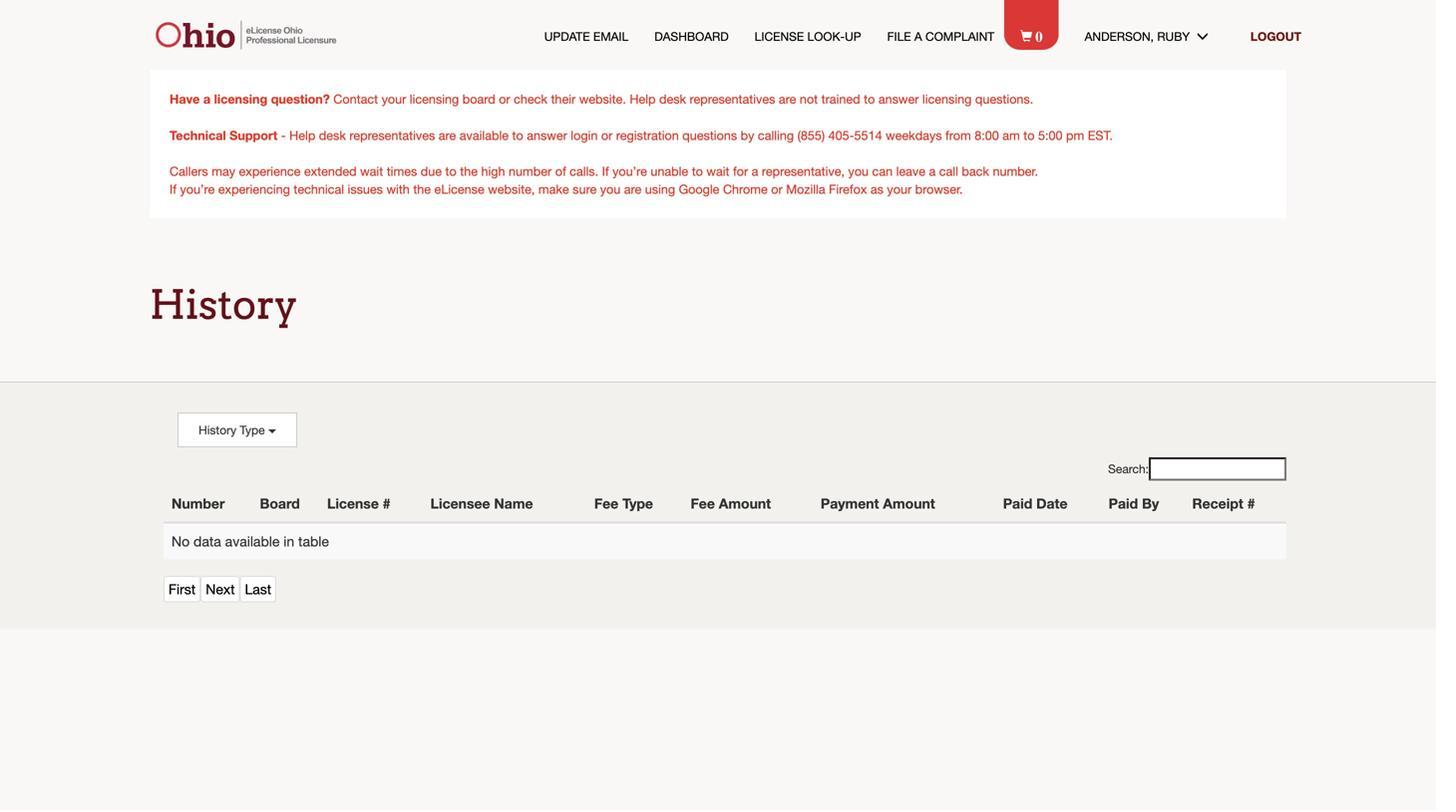 Task type: locate. For each thing, give the bounding box(es) containing it.
you're
[[612, 164, 647, 179], [180, 182, 215, 196]]

1 horizontal spatial amount
[[883, 495, 935, 512]]

1 horizontal spatial wait
[[707, 164, 730, 179]]

1 horizontal spatial available
[[460, 128, 509, 143]]

1 horizontal spatial your
[[887, 182, 912, 196]]

1 horizontal spatial type
[[622, 495, 653, 512]]

callers
[[170, 164, 208, 179]]

2 paid from the left
[[1109, 495, 1138, 512]]

1 horizontal spatial you
[[848, 164, 869, 179]]

2 amount from the left
[[883, 495, 935, 512]]

0 vertical spatial representatives
[[690, 92, 775, 106]]

1 horizontal spatial if
[[602, 164, 609, 179]]

1 horizontal spatial answer
[[878, 92, 919, 106]]

you right the sure
[[600, 182, 621, 196]]

no data available in table
[[172, 533, 329, 550]]

type up the board
[[240, 423, 265, 437]]

0 horizontal spatial license
[[327, 495, 379, 512]]

0 horizontal spatial are
[[439, 128, 456, 143]]

0 horizontal spatial or
[[499, 92, 510, 106]]

0 vertical spatial available
[[460, 128, 509, 143]]

a right have
[[203, 91, 211, 106]]

2 vertical spatial or
[[771, 182, 783, 196]]

receipt #
[[1192, 495, 1255, 512]]

type inside row
[[622, 495, 653, 512]]

logout
[[1251, 29, 1302, 43]]

a
[[914, 29, 922, 43], [203, 91, 211, 106], [752, 164, 758, 179], [929, 164, 936, 179]]

1 horizontal spatial fee
[[691, 495, 715, 512]]

paid date
[[1003, 495, 1068, 512]]

you're down callers
[[180, 182, 215, 196]]

if down callers
[[170, 182, 177, 196]]

history for history type
[[199, 423, 236, 437]]

0 horizontal spatial the
[[413, 182, 431, 196]]

0 horizontal spatial available
[[225, 533, 280, 550]]

licensee name: activate to sort column ascending element
[[423, 486, 586, 523]]

wait up issues
[[360, 164, 383, 179]]

available down board
[[460, 128, 509, 143]]

license for license #
[[327, 495, 379, 512]]

number: activate to sort column descending element
[[164, 486, 252, 523]]

your down leave
[[887, 182, 912, 196]]

1 vertical spatial desk
[[319, 128, 346, 143]]

are up due
[[439, 128, 456, 143]]

experience
[[239, 164, 301, 179]]

extended
[[304, 164, 357, 179]]

None search field
[[1149, 458, 1287, 481]]

1 horizontal spatial desk
[[659, 92, 686, 106]]

paid by
[[1109, 495, 1159, 512]]

1 vertical spatial license
[[327, 495, 379, 512]]

search:
[[1108, 462, 1149, 476]]

history for history
[[150, 281, 298, 329]]

1 horizontal spatial paid
[[1109, 495, 1138, 512]]

license for license look-up
[[755, 29, 804, 43]]

answer up weekdays at the right top
[[878, 92, 919, 106]]

fee inside fee amount: activate to sort column ascending element
[[691, 495, 715, 512]]

elicense ohio professional licensure image
[[149, 20, 348, 50]]

# left licensee
[[383, 495, 391, 512]]

5514
[[854, 128, 882, 143]]

0 horizontal spatial desk
[[319, 128, 346, 143]]

0 horizontal spatial if
[[170, 182, 177, 196]]

1 # from the left
[[383, 495, 391, 512]]

1 vertical spatial help
[[289, 128, 315, 143]]

0 vertical spatial or
[[499, 92, 510, 106]]

login
[[571, 128, 598, 143]]

file
[[887, 29, 911, 43]]

0 horizontal spatial amount
[[719, 495, 771, 512]]

of
[[555, 164, 566, 179]]

1 vertical spatial or
[[601, 128, 613, 143]]

1 vertical spatial history
[[199, 423, 236, 437]]

0 horizontal spatial representatives
[[349, 128, 435, 143]]

leave
[[896, 164, 926, 179]]

or right board
[[499, 92, 510, 106]]

pm
[[1066, 128, 1084, 143]]

0 link
[[1020, 26, 1059, 45]]

you
[[848, 164, 869, 179], [600, 182, 621, 196]]

paid for paid date
[[1003, 495, 1033, 512]]

name
[[494, 495, 533, 512]]

make
[[538, 182, 569, 196]]

0 horizontal spatial answer
[[527, 128, 567, 143]]

paid left by
[[1109, 495, 1138, 512]]

1 wait from the left
[[360, 164, 383, 179]]

1 vertical spatial are
[[439, 128, 456, 143]]

date
[[1036, 495, 1068, 512]]

1 vertical spatial you
[[600, 182, 621, 196]]

their
[[551, 92, 576, 106]]

technical
[[170, 128, 226, 143]]

help right -
[[289, 128, 315, 143]]

# for receipt #
[[1247, 495, 1255, 512]]

representatives up by in the top of the page
[[690, 92, 775, 106]]

2 fee from the left
[[691, 495, 715, 512]]

anderson,
[[1085, 29, 1154, 43]]

answer left login
[[527, 128, 567, 143]]

licensing left board
[[410, 92, 459, 106]]

0 vertical spatial desk
[[659, 92, 686, 106]]

license #
[[327, 495, 391, 512]]

1 vertical spatial you're
[[180, 182, 215, 196]]

row
[[164, 486, 1287, 523]]

are inside technical support - help desk representatives are available to answer login or registration questions by calling (855) 405-5514 weekdays from 8:00 am to 5:00 pm est.
[[439, 128, 456, 143]]

representatives
[[690, 92, 775, 106], [349, 128, 435, 143]]

0 horizontal spatial you're
[[180, 182, 215, 196]]

1 horizontal spatial are
[[624, 182, 642, 196]]

0 vertical spatial license
[[755, 29, 804, 43]]

1 horizontal spatial you're
[[612, 164, 647, 179]]

paid left date
[[1003, 495, 1033, 512]]

0 horizontal spatial type
[[240, 423, 265, 437]]

or left mozilla
[[771, 182, 783, 196]]

no
[[172, 533, 190, 550]]

0 vertical spatial your
[[382, 92, 406, 106]]

type left fee amount
[[622, 495, 653, 512]]

mozilla
[[786, 182, 825, 196]]

1 vertical spatial type
[[622, 495, 653, 512]]

1 horizontal spatial representatives
[[690, 92, 775, 106]]

licensing up from
[[922, 92, 972, 106]]

desk up registration
[[659, 92, 686, 106]]

0 vertical spatial history
[[150, 281, 298, 329]]

available left the in
[[225, 533, 280, 550]]

1 horizontal spatial the
[[460, 164, 478, 179]]

are left using
[[624, 182, 642, 196]]

help up technical support - help desk representatives are available to answer login or registration questions by calling (855) 405-5514 weekdays from 8:00 am to 5:00 pm est.
[[630, 92, 656, 106]]

0 vertical spatial help
[[630, 92, 656, 106]]

technical support - help desk representatives are available to answer login or registration questions by calling (855) 405-5514 weekdays from 8:00 am to 5:00 pm est.
[[170, 128, 1113, 143]]

license inside row
[[327, 495, 379, 512]]

fee inside fee type: activate to sort column ascending element
[[594, 495, 619, 512]]

available
[[460, 128, 509, 143], [225, 533, 280, 550]]

licensing up the support
[[214, 91, 268, 106]]

0 vertical spatial type
[[240, 423, 265, 437]]

last
[[245, 581, 272, 598]]

technical
[[294, 182, 344, 196]]

from
[[946, 128, 971, 143]]

1 paid from the left
[[1003, 495, 1033, 512]]

number.
[[993, 164, 1038, 179]]

a right for
[[752, 164, 758, 179]]

1 vertical spatial representatives
[[349, 128, 435, 143]]

help
[[630, 92, 656, 106], [289, 128, 315, 143]]

2 horizontal spatial or
[[771, 182, 783, 196]]

questions.
[[975, 92, 1033, 106]]

board
[[260, 495, 300, 512]]

are inside "have a licensing question? contact your licensing board or check their website. help desk representatives are not trained to answer licensing questions."
[[779, 92, 796, 106]]

call
[[939, 164, 958, 179]]

0 vertical spatial if
[[602, 164, 609, 179]]

file a complaint link
[[887, 28, 995, 45]]

board
[[463, 92, 495, 106]]

the up elicense
[[460, 164, 478, 179]]

# right receipt
[[1247, 495, 1255, 512]]

website,
[[488, 182, 535, 196]]

sure
[[573, 182, 597, 196]]

1 amount from the left
[[719, 495, 771, 512]]

fee right name at the left bottom of the page
[[594, 495, 619, 512]]

license up table
[[327, 495, 379, 512]]

by
[[741, 128, 754, 143]]

0 horizontal spatial wait
[[360, 164, 383, 179]]

0 horizontal spatial licensing
[[214, 91, 268, 106]]

as
[[871, 182, 884, 196]]

are left not on the right of page
[[779, 92, 796, 106]]

check
[[514, 92, 548, 106]]

paid by: activate to sort column ascending element
[[1101, 486, 1184, 523]]

0 horizontal spatial fee
[[594, 495, 619, 512]]

desk up extended
[[319, 128, 346, 143]]

0 vertical spatial you're
[[612, 164, 647, 179]]

1 horizontal spatial or
[[601, 128, 613, 143]]

1 horizontal spatial help
[[630, 92, 656, 106]]

calling
[[758, 128, 794, 143]]

your right contact
[[382, 92, 406, 106]]

the
[[460, 164, 478, 179], [413, 182, 431, 196]]

0 horizontal spatial your
[[382, 92, 406, 106]]

chrome
[[723, 182, 768, 196]]

0 horizontal spatial help
[[289, 128, 315, 143]]

licensing
[[214, 91, 268, 106], [410, 92, 459, 106], [922, 92, 972, 106]]

2 vertical spatial are
[[624, 182, 642, 196]]

2 horizontal spatial are
[[779, 92, 796, 106]]

1 vertical spatial your
[[887, 182, 912, 196]]

anderson, ruby
[[1085, 29, 1197, 43]]

callers may experience extended wait times due to the high number of calls. if you're unable to wait for a representative, you can leave a call back number. if you're experiencing technical issues with the elicense website, make sure you are using google chrome or mozilla firefox as your browser.
[[170, 164, 1038, 196]]

license left the look-
[[755, 29, 804, 43]]

amount
[[719, 495, 771, 512], [883, 495, 935, 512]]

#
[[383, 495, 391, 512], [1247, 495, 1255, 512]]

0 horizontal spatial paid
[[1003, 495, 1033, 512]]

representatives up "times"
[[349, 128, 435, 143]]

1 horizontal spatial license
[[755, 29, 804, 43]]

wait
[[360, 164, 383, 179], [707, 164, 730, 179]]

or right login
[[601, 128, 613, 143]]

next link
[[201, 576, 240, 603]]

support
[[230, 128, 278, 143]]

paid
[[1003, 495, 1033, 512], [1109, 495, 1138, 512]]

to right am
[[1024, 128, 1035, 143]]

number
[[509, 164, 552, 179]]

0 vertical spatial answer
[[878, 92, 919, 106]]

0 horizontal spatial #
[[383, 495, 391, 512]]

history inside history type dropdown button
[[199, 423, 236, 437]]

help inside "have a licensing question? contact your licensing board or check their website. help desk representatives are not trained to answer licensing questions."
[[630, 92, 656, 106]]

you're up using
[[612, 164, 647, 179]]

the down due
[[413, 182, 431, 196]]

amount for fee amount
[[719, 495, 771, 512]]

1 horizontal spatial #
[[1247, 495, 1255, 512]]

or inside technical support - help desk representatives are available to answer login or registration questions by calling (855) 405-5514 weekdays from 8:00 am to 5:00 pm est.
[[601, 128, 613, 143]]

1 vertical spatial answer
[[527, 128, 567, 143]]

row containing number
[[164, 486, 1287, 523]]

0 horizontal spatial you
[[600, 182, 621, 196]]

amount for payment amount
[[883, 495, 935, 512]]

if right calls.
[[602, 164, 609, 179]]

you up firefox
[[848, 164, 869, 179]]

type
[[240, 423, 265, 437], [622, 495, 653, 512]]

firefox
[[829, 182, 867, 196]]

data
[[194, 533, 221, 550]]

grid
[[164, 486, 1287, 560]]

fee right fee type: activate to sort column ascending element
[[691, 495, 715, 512]]

0
[[1035, 26, 1043, 43]]

using
[[645, 182, 675, 196]]

1 fee from the left
[[594, 495, 619, 512]]

type inside dropdown button
[[240, 423, 265, 437]]

representatives inside "have a licensing question? contact your licensing board or check their website. help desk representatives are not trained to answer licensing questions."
[[690, 92, 775, 106]]

receipt #: activate to sort column ascending element
[[1184, 486, 1287, 523]]

0 vertical spatial are
[[779, 92, 796, 106]]

2 # from the left
[[1247, 495, 1255, 512]]

0 vertical spatial you
[[848, 164, 869, 179]]

wait left for
[[707, 164, 730, 179]]

history
[[150, 281, 298, 329], [199, 423, 236, 437]]

or inside the callers may experience extended wait times due to the high number of calls. if you're unable to wait for a representative, you can leave a call back number. if you're experiencing technical issues with the elicense website, make sure you are using google chrome or mozilla firefox as your browser.
[[771, 182, 783, 196]]

desk inside technical support - help desk representatives are available to answer login or registration questions by calling (855) 405-5514 weekdays from 8:00 am to 5:00 pm est.
[[319, 128, 346, 143]]

to right trained
[[864, 92, 875, 106]]

1 vertical spatial if
[[170, 182, 177, 196]]



Task type: describe. For each thing, give the bounding box(es) containing it.
type for fee type
[[622, 495, 653, 512]]

5:00
[[1038, 128, 1063, 143]]

by
[[1142, 495, 1159, 512]]

dashboard link
[[654, 28, 729, 45]]

last link
[[240, 576, 276, 603]]

experiencing
[[218, 182, 290, 196]]

high
[[481, 164, 505, 179]]

dashboard
[[654, 29, 729, 43]]

a right "file"
[[914, 29, 922, 43]]

anderson, ruby link
[[1085, 28, 1225, 45]]

questions
[[682, 128, 737, 143]]

email
[[593, 29, 629, 43]]

1 vertical spatial the
[[413, 182, 431, 196]]

history type
[[199, 423, 268, 437]]

google
[[679, 182, 720, 196]]

first
[[169, 581, 196, 598]]

-
[[281, 128, 286, 143]]

registration
[[616, 128, 679, 143]]

update email
[[544, 29, 629, 43]]

fee amount
[[691, 495, 771, 512]]

or inside "have a licensing question? contact your licensing board or check their website. help desk representatives are not trained to answer licensing questions."
[[499, 92, 510, 106]]

2 wait from the left
[[707, 164, 730, 179]]

first link
[[164, 576, 201, 603]]

representatives inside technical support - help desk representatives are available to answer login or registration questions by calling (855) 405-5514 weekdays from 8:00 am to 5:00 pm est.
[[349, 128, 435, 143]]

due
[[421, 164, 442, 179]]

payment
[[821, 495, 879, 512]]

number
[[172, 495, 225, 512]]

can
[[872, 164, 893, 179]]

may
[[212, 164, 235, 179]]

representative,
[[762, 164, 845, 179]]

up
[[845, 29, 861, 43]]

to right due
[[445, 164, 457, 179]]

fee for fee type
[[594, 495, 619, 512]]

license look-up link
[[755, 28, 861, 45]]

answer inside "have a licensing question? contact your licensing board or check their website. help desk representatives are not trained to answer licensing questions."
[[878, 92, 919, 106]]

have
[[170, 91, 200, 106]]

complaint
[[926, 29, 995, 43]]

405-
[[828, 128, 854, 143]]

1 vertical spatial available
[[225, 533, 280, 550]]

payment amount: activate to sort column ascending element
[[813, 486, 995, 523]]

have a licensing question? contact your licensing board or check their website. help desk representatives are not trained to answer licensing questions.
[[170, 91, 1033, 106]]

first next last
[[169, 581, 272, 598]]

type for history type
[[240, 423, 265, 437]]

browser.
[[915, 182, 963, 196]]

table
[[298, 533, 329, 550]]

receipt
[[1192, 495, 1244, 512]]

0 vertical spatial the
[[460, 164, 478, 179]]

ruby
[[1157, 29, 1190, 43]]

available inside technical support - help desk representatives are available to answer login or registration questions by calling (855) 405-5514 weekdays from 8:00 am to 5:00 pm est.
[[460, 128, 509, 143]]

payment amount
[[821, 495, 935, 512]]

paid for paid by
[[1109, 495, 1138, 512]]

8:00
[[975, 128, 999, 143]]

trained
[[821, 92, 860, 106]]

2 horizontal spatial licensing
[[922, 92, 972, 106]]

to inside "have a licensing question? contact your licensing board or check their website. help desk representatives are not trained to answer licensing questions."
[[864, 92, 875, 106]]

in
[[284, 533, 294, 550]]

update
[[544, 29, 590, 43]]

fee type: activate to sort column ascending element
[[586, 486, 683, 523]]

licensee
[[431, 495, 490, 512]]

are inside the callers may experience extended wait times due to the high number of calls. if you're unable to wait for a representative, you can leave a call back number. if you're experiencing technical issues with the elicense website, make sure you are using google chrome or mozilla firefox as your browser.
[[624, 182, 642, 196]]

fee amount: activate to sort column ascending element
[[683, 486, 813, 523]]

question?
[[271, 91, 330, 106]]

answer inside technical support - help desk representatives are available to answer login or registration questions by calling (855) 405-5514 weekdays from 8:00 am to 5:00 pm est.
[[527, 128, 567, 143]]

fee type
[[594, 495, 653, 512]]

look-
[[807, 29, 845, 43]]

update email link
[[544, 28, 629, 45]]

1 horizontal spatial licensing
[[410, 92, 459, 106]]

contact
[[333, 92, 378, 106]]

am
[[1003, 128, 1020, 143]]

for
[[733, 164, 748, 179]]

board: activate to sort column ascending element
[[252, 486, 319, 523]]

file a complaint
[[887, 29, 995, 43]]

fee for fee amount
[[691, 495, 715, 512]]

next
[[206, 581, 235, 598]]

paid date: activate to sort column ascending element
[[995, 486, 1101, 523]]

elicense
[[434, 182, 484, 196]]

a left call at the top
[[929, 164, 936, 179]]

license #: activate to sort column ascending element
[[319, 486, 423, 523]]

desk inside "have a licensing question? contact your licensing board or check their website. help desk representatives are not trained to answer licensing questions."
[[659, 92, 686, 106]]

with
[[386, 182, 410, 196]]

times
[[387, 164, 417, 179]]

not
[[800, 92, 818, 106]]

help inside technical support - help desk representatives are available to answer login or registration questions by calling (855) 405-5514 weekdays from 8:00 am to 5:00 pm est.
[[289, 128, 315, 143]]

unable
[[651, 164, 688, 179]]

menu down image
[[1197, 30, 1225, 42]]

license look-up
[[755, 29, 861, 43]]

to up "google"
[[692, 164, 703, 179]]

logout link
[[1251, 29, 1302, 43]]

(855)
[[797, 128, 825, 143]]

grid containing number
[[164, 486, 1287, 560]]

weekdays
[[886, 128, 942, 143]]

your inside the callers may experience extended wait times due to the high number of calls. if you're unable to wait for a representative, you can leave a call back number. if you're experiencing technical issues with the elicense website, make sure you are using google chrome or mozilla firefox as your browser.
[[887, 182, 912, 196]]

calls.
[[570, 164, 599, 179]]

est.
[[1088, 128, 1113, 143]]

your inside "have a licensing question? contact your licensing board or check their website. help desk representatives are not trained to answer licensing questions."
[[382, 92, 406, 106]]

# for license #
[[383, 495, 391, 512]]

licensee name
[[431, 495, 533, 512]]

history type button
[[178, 413, 297, 448]]

to up number in the left top of the page
[[512, 128, 523, 143]]



Task type: vqa. For each thing, say whether or not it's contained in the screenshot.
the Callers
yes



